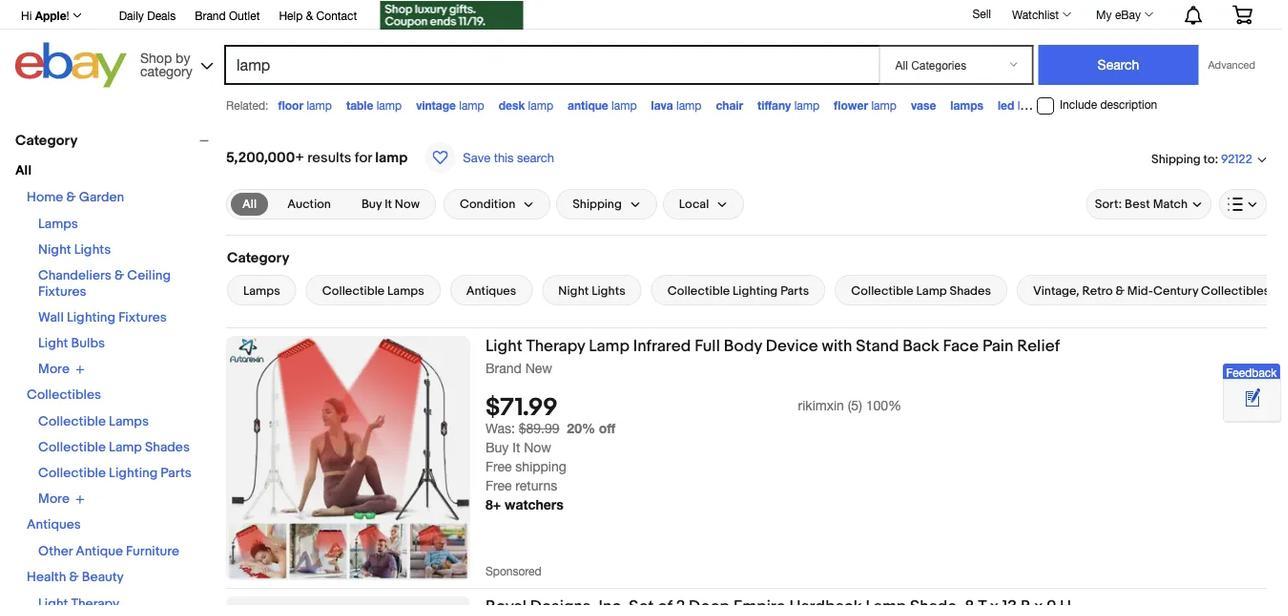 Task type: describe. For each thing, give the bounding box(es) containing it.
relief
[[1018, 336, 1061, 356]]

lava lamp
[[652, 98, 702, 112]]

health & beauty link
[[27, 569, 124, 586]]

shipping for shipping
[[573, 197, 622, 212]]

led
[[998, 98, 1015, 112]]

shipping for shipping to : 92122
[[1152, 152, 1202, 166]]

night inside lamps night lights chandeliers & ceiling fixtures wall lighting fixtures light bulbs
[[38, 242, 71, 258]]

night inside $71.99 main content
[[559, 283, 589, 298]]

retro
[[1083, 283, 1114, 298]]

0 vertical spatial lamp
[[917, 283, 948, 298]]

1 horizontal spatial collectible lighting parts link
[[652, 275, 826, 305]]

off
[[599, 421, 616, 436]]

chair
[[716, 98, 744, 112]]

lamps inside lamps night lights chandeliers & ceiling fixtures wall lighting fixtures light bulbs
[[38, 216, 78, 232]]

health & beauty
[[27, 569, 124, 586]]

category inside $71.99 main content
[[227, 249, 290, 266]]

wall
[[38, 310, 64, 326]]

chandeliers
[[38, 268, 111, 284]]

collectible lamp shades
[[852, 283, 992, 298]]

listing options selector. list view selected. image
[[1228, 197, 1259, 212]]

daily deals link
[[119, 6, 176, 27]]

lighting inside collectible lamps collectible lamp shades collectible lighting parts
[[109, 465, 158, 482]]

back
[[903, 336, 940, 356]]

buy inside rikimxin (5) 100% was: $89.99 20% off buy it now free shipping free returns 8+ watchers
[[486, 440, 509, 456]]

lighting inside $71.99 main content
[[733, 283, 778, 298]]

face
[[944, 336, 979, 356]]

collectible for collectible lamps collectible lamp shades collectible lighting parts
[[38, 414, 106, 430]]

lighting inside lamps night lights chandeliers & ceiling fixtures wall lighting fixtures light bulbs
[[67, 310, 116, 326]]

antique
[[76, 544, 123, 560]]

ceiling
[[127, 268, 171, 284]]

this
[[494, 150, 514, 165]]

other
[[38, 544, 73, 560]]

lamp for tiffany lamp
[[795, 98, 820, 112]]

1 horizontal spatial fixtures
[[119, 310, 167, 326]]

other antique furniture link
[[38, 544, 180, 560]]

lamps
[[951, 98, 984, 112]]

collectible lamps collectible lamp shades collectible lighting parts
[[38, 414, 192, 482]]

ebay
[[1116, 8, 1142, 21]]

health
[[27, 569, 66, 586]]

local
[[679, 197, 709, 212]]

collectibles inside $71.99 main content
[[1202, 283, 1271, 298]]

antique
[[568, 98, 609, 112]]

sell
[[973, 7, 992, 20]]

desk
[[499, 98, 525, 112]]

advanced link
[[1199, 46, 1266, 84]]

apple
[[35, 9, 66, 22]]

night lights
[[559, 283, 626, 298]]

category
[[140, 63, 193, 79]]

condition button
[[444, 189, 551, 220]]

none submit inside shop by category banner
[[1039, 45, 1199, 85]]

1 more from the top
[[38, 361, 70, 378]]

infrared
[[634, 336, 691, 356]]

0 vertical spatial it
[[385, 197, 392, 212]]

help & contact
[[279, 9, 357, 22]]

for
[[355, 149, 372, 166]]

floor lamp
[[278, 98, 332, 112]]

lamp for flower lamp
[[872, 98, 897, 112]]

collectible lighting parts
[[668, 283, 810, 298]]

bulbs
[[71, 336, 105, 352]]

to
[[1204, 152, 1216, 166]]

home & garden
[[27, 189, 124, 206]]

feedback
[[1227, 366, 1278, 379]]

antiques for health
[[27, 517, 81, 533]]

all inside all link
[[242, 197, 257, 211]]

other antique furniture
[[38, 544, 180, 560]]

my ebay
[[1097, 8, 1142, 21]]

0 vertical spatial collectible lamps link
[[306, 275, 441, 305]]

20%
[[567, 421, 596, 436]]

lamp for led lamp
[[1018, 98, 1043, 112]]

table
[[346, 98, 374, 112]]

account navigation
[[10, 0, 1268, 32]]

lamp for desk lamp
[[528, 98, 554, 112]]

floor
[[278, 98, 304, 112]]

shop by category
[[140, 50, 193, 79]]

furniture
[[126, 544, 180, 560]]

& inside lamps night lights chandeliers & ceiling fixtures wall lighting fixtures light bulbs
[[114, 268, 124, 284]]

shades inside collectible lamps collectible lamp shades collectible lighting parts
[[145, 440, 190, 456]]

best
[[1125, 197, 1151, 212]]

mid-
[[1128, 283, 1154, 298]]

brand outlet link
[[195, 6, 260, 27]]

lights inside lamps night lights chandeliers & ceiling fixtures wall lighting fixtures light bulbs
[[74, 242, 111, 258]]

buy inside buy it now link
[[362, 197, 382, 212]]

light therapy lamp infrared full body device with stand back face pain relief image
[[226, 336, 471, 580]]

& inside $71.99 main content
[[1116, 283, 1125, 298]]

pain
[[983, 336, 1014, 356]]

2 more button from the top
[[38, 491, 85, 507]]

contact
[[317, 9, 357, 22]]

vintage, retro & mid-century collectibles link
[[1018, 275, 1283, 305]]

hi
[[21, 9, 32, 22]]

lamp inside collectible lamps collectible lamp shades collectible lighting parts
[[109, 440, 142, 456]]

(5)
[[848, 397, 863, 413]]

lamp for floor lamp
[[307, 98, 332, 112]]

& for garden
[[66, 189, 76, 206]]

stand
[[857, 336, 900, 356]]

Search for anything text field
[[227, 47, 876, 83]]

+
[[295, 149, 304, 166]]

include description
[[1060, 98, 1158, 111]]

beauty
[[82, 569, 124, 586]]

All selected text field
[[242, 196, 257, 213]]

buy it now
[[362, 197, 420, 212]]

lamp for lava lamp
[[677, 98, 702, 112]]

watchers
[[505, 497, 564, 513]]

new
[[526, 360, 553, 376]]

related:
[[226, 98, 269, 112]]

0 vertical spatial all
[[15, 163, 31, 179]]



Task type: locate. For each thing, give the bounding box(es) containing it.
buy down was:
[[486, 440, 509, 456]]

1 vertical spatial brand
[[486, 360, 522, 376]]

0 horizontal spatial collectible lamps link
[[38, 414, 149, 430]]

shop by category banner
[[10, 0, 1268, 93]]

led lamp
[[998, 98, 1043, 112]]

category button
[[15, 132, 218, 149]]

100%
[[866, 397, 902, 413]]

antique lamp
[[568, 98, 637, 112]]

lamps inside collectible lamps collectible lamp shades collectible lighting parts
[[109, 414, 149, 430]]

heading
[[486, 597, 1072, 606]]

1 horizontal spatial lights
[[592, 283, 626, 298]]

it inside rikimxin (5) 100% was: $89.99 20% off buy it now free shipping free returns 8+ watchers
[[513, 440, 521, 456]]

deals
[[147, 9, 176, 22]]

device
[[766, 336, 819, 356]]

shades inside $71.99 main content
[[950, 283, 992, 298]]

& for contact
[[306, 9, 313, 22]]

1 horizontal spatial collectibles
[[1202, 283, 1271, 298]]

1 vertical spatial night lights link
[[542, 275, 642, 305]]

0 horizontal spatial shades
[[145, 440, 190, 456]]

0 horizontal spatial lights
[[74, 242, 111, 258]]

1 horizontal spatial night
[[559, 283, 589, 298]]

5,200,000
[[226, 149, 295, 166]]

category up the home
[[15, 132, 78, 149]]

$71.99 main content
[[226, 122, 1283, 606]]

sell link
[[964, 7, 1000, 20]]

tiffany lamp
[[758, 98, 820, 112]]

lights
[[74, 242, 111, 258], [592, 283, 626, 298]]

0 horizontal spatial shipping
[[573, 197, 622, 212]]

& for beauty
[[69, 569, 79, 586]]

lamp
[[917, 283, 948, 298], [589, 336, 630, 356], [109, 440, 142, 456]]

brand inside light therapy lamp infrared full body device with stand back face pain relief brand new
[[486, 360, 522, 376]]

0 horizontal spatial collectible lighting parts link
[[38, 465, 192, 482]]

antiques link up the other
[[27, 517, 81, 533]]

0 vertical spatial antiques
[[467, 283, 517, 298]]

1 vertical spatial collectible lamps link
[[38, 414, 149, 430]]

1 horizontal spatial night lights link
[[542, 275, 642, 305]]

0 horizontal spatial night
[[38, 242, 71, 258]]

search
[[517, 150, 554, 165]]

lamps link down the home
[[38, 216, 78, 232]]

light therapy lamp infrared full body device with stand back face pain relief brand new
[[486, 336, 1061, 376]]

1 vertical spatial parts
[[161, 465, 192, 482]]

collectible for collectible lamps
[[322, 283, 385, 298]]

light inside light therapy lamp infrared full body device with stand back face pain relief brand new
[[486, 336, 523, 356]]

results
[[308, 149, 352, 166]]

shipping
[[516, 459, 567, 475]]

0 horizontal spatial fixtures
[[38, 284, 87, 300]]

1 horizontal spatial brand
[[486, 360, 522, 376]]

night up chandeliers
[[38, 242, 71, 258]]

it right the auction link
[[385, 197, 392, 212]]

1 horizontal spatial collectible lamps link
[[306, 275, 441, 305]]

1 vertical spatial free
[[486, 478, 512, 494]]

therapy
[[526, 336, 585, 356]]

antiques for night
[[467, 283, 517, 298]]

it down was:
[[513, 440, 521, 456]]

0 horizontal spatial lamp
[[109, 440, 142, 456]]

shipping left to on the top right of page
[[1152, 152, 1202, 166]]

vase
[[911, 98, 937, 112]]

now down $89.99
[[524, 440, 552, 456]]

lamp right tiffany
[[795, 98, 820, 112]]

lamp for antique lamp
[[612, 98, 637, 112]]

antiques inside antiques link
[[467, 283, 517, 298]]

light inside lamps night lights chandeliers & ceiling fixtures wall lighting fixtures light bulbs
[[38, 336, 68, 352]]

all down "5,200,000"
[[242, 197, 257, 211]]

wall lighting fixtures link
[[38, 310, 167, 326]]

1 vertical spatial collectible lighting parts link
[[38, 465, 192, 482]]

returns
[[516, 478, 558, 494]]

1 horizontal spatial it
[[513, 440, 521, 456]]

antiques link up therapy
[[450, 275, 533, 305]]

1 vertical spatial buy
[[486, 440, 509, 456]]

0 vertical spatial shipping
[[1152, 152, 1202, 166]]

lamps link down the all selected text box
[[227, 275, 297, 305]]

full
[[695, 336, 721, 356]]

lamp right led
[[1018, 98, 1043, 112]]

collectible lighting parts link up "body"
[[652, 275, 826, 305]]

more up collectibles link
[[38, 361, 70, 378]]

0 vertical spatial collectible lighting parts link
[[652, 275, 826, 305]]

parts up device at the bottom right of page
[[781, 283, 810, 298]]

vintage
[[416, 98, 456, 112]]

save
[[463, 150, 491, 165]]

advanced
[[1209, 59, 1256, 71]]

shop
[[140, 50, 172, 65]]

lamp inside light therapy lamp infrared full body device with stand back face pain relief brand new
[[589, 336, 630, 356]]

1 horizontal spatial shipping
[[1152, 152, 1202, 166]]

1 vertical spatial category
[[227, 249, 290, 266]]

lamp right for
[[375, 149, 408, 166]]

hi apple !
[[21, 9, 69, 22]]

lamp right flower
[[872, 98, 897, 112]]

help & contact link
[[279, 6, 357, 27]]

chandeliers & ceiling fixtures link
[[38, 268, 171, 300]]

0 horizontal spatial it
[[385, 197, 392, 212]]

category
[[15, 132, 78, 149], [227, 249, 290, 266]]

lights down shipping "dropdown button"
[[592, 283, 626, 298]]

more button up collectibles link
[[38, 361, 85, 378]]

parts
[[781, 283, 810, 298], [161, 465, 192, 482]]

shop by category button
[[132, 42, 218, 84]]

1 vertical spatial more
[[38, 491, 70, 507]]

2 more from the top
[[38, 491, 70, 507]]

1 vertical spatial now
[[524, 440, 552, 456]]

1 horizontal spatial antiques
[[467, 283, 517, 298]]

& right the home
[[66, 189, 76, 206]]

vintage,
[[1034, 283, 1080, 298]]

with
[[822, 336, 853, 356]]

antiques link for night
[[450, 275, 533, 305]]

0 horizontal spatial night lights link
[[38, 242, 111, 258]]

lamp for table lamp
[[377, 98, 402, 112]]

0 horizontal spatial now
[[395, 197, 420, 212]]

0 horizontal spatial category
[[15, 132, 78, 149]]

1 horizontal spatial lamp
[[589, 336, 630, 356]]

my ebay link
[[1086, 3, 1163, 26]]

flower
[[834, 98, 869, 112]]

0 vertical spatial more button
[[38, 361, 85, 378]]

0 vertical spatial more
[[38, 361, 70, 378]]

1 vertical spatial more button
[[38, 491, 85, 507]]

light therapy lamp infrared full body device with stand back face pain relief heading
[[486, 336, 1061, 356]]

body
[[724, 336, 763, 356]]

brand left new
[[486, 360, 522, 376]]

1 vertical spatial antiques link
[[27, 517, 81, 533]]

auction
[[288, 197, 331, 212]]

fixtures up wall
[[38, 284, 87, 300]]

& left the mid-
[[1116, 283, 1125, 298]]

:
[[1216, 152, 1219, 166]]

None submit
[[1039, 45, 1199, 85]]

more up the other
[[38, 491, 70, 507]]

collectible for collectible lamp shades
[[852, 283, 914, 298]]

1 vertical spatial all
[[242, 197, 257, 211]]

by
[[176, 50, 190, 65]]

0 vertical spatial parts
[[781, 283, 810, 298]]

& inside account navigation
[[306, 9, 313, 22]]

1 vertical spatial lights
[[592, 283, 626, 298]]

free down was:
[[486, 459, 512, 475]]

sort:
[[1095, 197, 1123, 212]]

0 vertical spatial collectible lamp shades link
[[835, 275, 1008, 305]]

get the coupon image
[[380, 1, 523, 30]]

1 horizontal spatial buy
[[486, 440, 509, 456]]

lights inside $71.99 main content
[[592, 283, 626, 298]]

lamp right antique
[[612, 98, 637, 112]]

1 vertical spatial night
[[559, 283, 589, 298]]

brand left outlet at the left top
[[195, 9, 226, 22]]

1 horizontal spatial antiques link
[[450, 275, 533, 305]]

antiques up the other
[[27, 517, 81, 533]]

0 horizontal spatial collectibles
[[27, 387, 101, 403]]

0 horizontal spatial light
[[38, 336, 68, 352]]

lighting up the furniture
[[109, 465, 158, 482]]

lamps link
[[38, 216, 78, 232], [227, 275, 297, 305]]

1 horizontal spatial all
[[242, 197, 257, 211]]

tiffany
[[758, 98, 792, 112]]

92122
[[1222, 152, 1253, 167]]

collectibles right century
[[1202, 283, 1271, 298]]

shipping up night lights
[[573, 197, 622, 212]]

0 vertical spatial lighting
[[733, 283, 778, 298]]

night lights link up chandeliers
[[38, 242, 111, 258]]

night up therapy
[[559, 283, 589, 298]]

light therapy lamp infrared full body device with stand back face pain relief link
[[486, 336, 1268, 359]]

2 vertical spatial lighting
[[109, 465, 158, 482]]

category down all link
[[227, 249, 290, 266]]

& left ceiling
[[114, 268, 124, 284]]

lamp inside $71.99 main content
[[375, 149, 408, 166]]

buy down for
[[362, 197, 382, 212]]

antiques link for health
[[27, 517, 81, 533]]

lamp right vintage
[[459, 98, 485, 112]]

& right health
[[69, 569, 79, 586]]

1 vertical spatial collectible lamp shades link
[[38, 440, 190, 456]]

antiques link
[[450, 275, 533, 305], [27, 517, 81, 533]]

0 horizontal spatial brand
[[195, 9, 226, 22]]

0 vertical spatial free
[[486, 459, 512, 475]]

shipping inside "dropdown button"
[[573, 197, 622, 212]]

sort: best match button
[[1087, 189, 1212, 220]]

brand inside account navigation
[[195, 9, 226, 22]]

night lights link up therapy
[[542, 275, 642, 305]]

now left condition
[[395, 197, 420, 212]]

!
[[66, 9, 69, 22]]

0 vertical spatial night lights link
[[38, 242, 111, 258]]

night
[[38, 242, 71, 258], [559, 283, 589, 298]]

0 horizontal spatial collectible lamp shades link
[[38, 440, 190, 456]]

desk lamp
[[499, 98, 554, 112]]

lamp right table at the left
[[377, 98, 402, 112]]

daily
[[119, 9, 144, 22]]

collectible lamps link down buy it now
[[306, 275, 441, 305]]

0 vertical spatial fixtures
[[38, 284, 87, 300]]

1 vertical spatial collectibles
[[27, 387, 101, 403]]

1 horizontal spatial shades
[[950, 283, 992, 298]]

1 vertical spatial lamp
[[589, 336, 630, 356]]

lamp right the desk
[[528, 98, 554, 112]]

auction link
[[276, 193, 343, 216]]

collectible lamps link down collectibles link
[[38, 414, 149, 430]]

save this search
[[463, 150, 554, 165]]

& right help
[[306, 9, 313, 22]]

1 horizontal spatial parts
[[781, 283, 810, 298]]

1 vertical spatial it
[[513, 440, 521, 456]]

0 horizontal spatial antiques
[[27, 517, 81, 533]]

1 vertical spatial fixtures
[[119, 310, 167, 326]]

free up 8+
[[486, 478, 512, 494]]

1 horizontal spatial collectible lamp shades link
[[835, 275, 1008, 305]]

brand outlet
[[195, 9, 260, 22]]

1 vertical spatial lamps link
[[227, 275, 297, 305]]

all up the home
[[15, 163, 31, 179]]

0 vertical spatial brand
[[195, 9, 226, 22]]

buy
[[362, 197, 382, 212], [486, 440, 509, 456]]

shipping button
[[557, 189, 657, 220]]

antiques down condition
[[467, 283, 517, 298]]

1 vertical spatial antiques
[[27, 517, 81, 533]]

collectible lamp shades link down collectibles link
[[38, 440, 190, 456]]

0 vertical spatial night
[[38, 242, 71, 258]]

0 vertical spatial collectibles
[[1202, 283, 1271, 298]]

condition
[[460, 197, 516, 212]]

more button up the other
[[38, 491, 85, 507]]

0 horizontal spatial parts
[[161, 465, 192, 482]]

more button
[[38, 361, 85, 378], [38, 491, 85, 507]]

lamps link
[[951, 98, 984, 112]]

fixtures down ceiling
[[119, 310, 167, 326]]

more
[[38, 361, 70, 378], [38, 491, 70, 507]]

lights up chandeliers
[[74, 242, 111, 258]]

daily deals
[[119, 9, 176, 22]]

1 vertical spatial shipping
[[573, 197, 622, 212]]

0 horizontal spatial all
[[15, 163, 31, 179]]

1 horizontal spatial category
[[227, 249, 290, 266]]

shipping inside "shipping to : 92122"
[[1152, 152, 1202, 166]]

0 horizontal spatial lamps link
[[38, 216, 78, 232]]

1 vertical spatial shades
[[145, 440, 190, 456]]

collectible lighting parts link up other antique furniture
[[38, 465, 192, 482]]

0 vertical spatial now
[[395, 197, 420, 212]]

table lamp
[[346, 98, 402, 112]]

0 horizontal spatial buy
[[362, 197, 382, 212]]

0 vertical spatial lamps link
[[38, 216, 78, 232]]

shades
[[950, 283, 992, 298], [145, 440, 190, 456]]

garden
[[79, 189, 124, 206]]

collectibles down light bulbs "link"
[[27, 387, 101, 403]]

2 horizontal spatial lamp
[[917, 283, 948, 298]]

2 free from the top
[[486, 478, 512, 494]]

1 horizontal spatial now
[[524, 440, 552, 456]]

local button
[[663, 189, 745, 220]]

0 vertical spatial buy
[[362, 197, 382, 212]]

0 horizontal spatial antiques link
[[27, 517, 81, 533]]

2 vertical spatial lamp
[[109, 440, 142, 456]]

0 vertical spatial shades
[[950, 283, 992, 298]]

light bulbs link
[[38, 336, 105, 352]]

outlet
[[229, 9, 260, 22]]

light down wall
[[38, 336, 68, 352]]

1 horizontal spatial lamps link
[[227, 275, 297, 305]]

lighting up bulbs
[[67, 310, 116, 326]]

light left therapy
[[486, 336, 523, 356]]

0 vertical spatial antiques link
[[450, 275, 533, 305]]

lighting up "body"
[[733, 283, 778, 298]]

lamp right the floor
[[307, 98, 332, 112]]

collectible
[[322, 283, 385, 298], [668, 283, 730, 298], [852, 283, 914, 298], [38, 414, 106, 430], [38, 440, 106, 456], [38, 465, 106, 482]]

parts inside collectible lamps collectible lamp shades collectible lighting parts
[[161, 465, 192, 482]]

now inside rikimxin (5) 100% was: $89.99 20% off buy it now free shipping free returns 8+ watchers
[[524, 440, 552, 456]]

antiques
[[467, 283, 517, 298], [27, 517, 81, 533]]

vase link
[[911, 98, 937, 112]]

1 free from the top
[[486, 459, 512, 475]]

collectibles link
[[27, 387, 101, 403]]

lamp for vintage lamp
[[459, 98, 485, 112]]

lamps link inside $71.99 main content
[[227, 275, 297, 305]]

parts up the furniture
[[161, 465, 192, 482]]

$89.99
[[519, 421, 560, 436]]

1 horizontal spatial light
[[486, 336, 523, 356]]

save this search button
[[419, 141, 560, 174]]

your shopping cart image
[[1232, 5, 1254, 24]]

lamps
[[38, 216, 78, 232], [243, 283, 280, 298], [388, 283, 425, 298], [109, 414, 149, 430]]

sort: best match
[[1095, 197, 1188, 212]]

0 vertical spatial lights
[[74, 242, 111, 258]]

0 vertical spatial category
[[15, 132, 78, 149]]

1 vertical spatial lighting
[[67, 310, 116, 326]]

my
[[1097, 8, 1113, 21]]

lamp
[[307, 98, 332, 112], [377, 98, 402, 112], [459, 98, 485, 112], [528, 98, 554, 112], [612, 98, 637, 112], [677, 98, 702, 112], [795, 98, 820, 112], [872, 98, 897, 112], [1018, 98, 1043, 112], [375, 149, 408, 166]]

lamp right the lava
[[677, 98, 702, 112]]

collectible for collectible lighting parts
[[668, 283, 730, 298]]

collectible lamp shades link up back
[[835, 275, 1008, 305]]

parts inside $71.99 main content
[[781, 283, 810, 298]]

rikimxin (5) 100% was: $89.99 20% off buy it now free shipping free returns 8+ watchers
[[486, 397, 902, 513]]

1 more button from the top
[[38, 361, 85, 378]]

home & garden link
[[27, 189, 124, 206]]



Task type: vqa. For each thing, say whether or not it's contained in the screenshot.
the middle Nov
no



